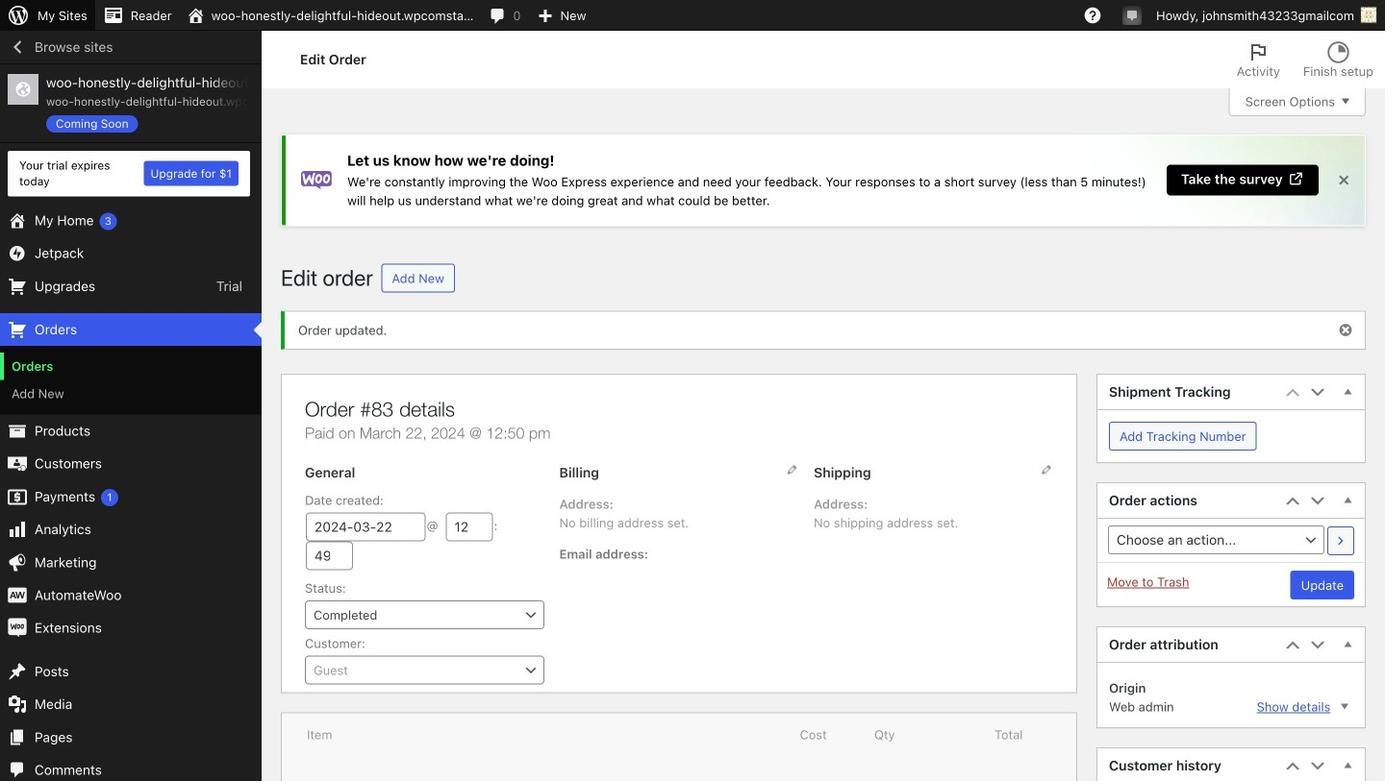 Task type: describe. For each thing, give the bounding box(es) containing it.
toolbar navigation
[[0, 0, 1385, 35]]

notification image
[[1124, 7, 1140, 22]]

m number field
[[306, 542, 353, 571]]

h number field
[[446, 513, 493, 542]]

main menu navigation
[[0, 31, 262, 782]]



Task type: locate. For each thing, give the bounding box(es) containing it.
take the survey image
[[1288, 171, 1304, 187]]

None text field
[[306, 513, 426, 542], [306, 602, 543, 629], [306, 657, 543, 684], [306, 513, 426, 542], [306, 602, 543, 629], [306, 657, 543, 684]]

tab list
[[1225, 31, 1385, 88]]

None field
[[305, 601, 544, 630], [305, 656, 544, 685], [305, 601, 544, 630], [305, 656, 544, 685]]



Task type: vqa. For each thing, say whether or not it's contained in the screenshot.
m number field on the left bottom of the page
yes



